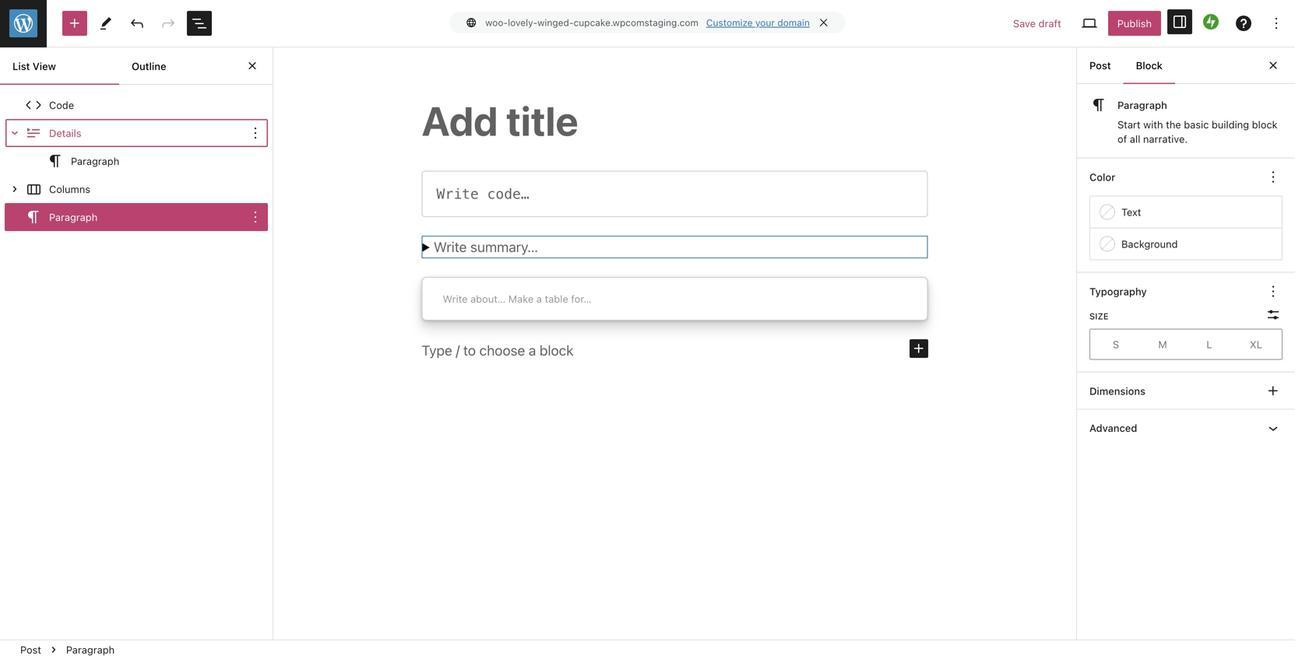Task type: locate. For each thing, give the bounding box(es) containing it.
winged-
[[538, 17, 574, 28]]

paragraph
[[1118, 99, 1167, 111], [71, 155, 119, 167], [49, 211, 98, 223], [66, 644, 115, 656]]

1 horizontal spatial tab list
[[1077, 47, 1175, 84]]

1 vertical spatial paragraph row
[[5, 203, 268, 231]]

0 horizontal spatial tab list
[[0, 48, 238, 85]]

columns
[[49, 183, 90, 195]]

cell down options for details icon
[[246, 147, 268, 175]]

outline button
[[119, 48, 238, 85]]

typography options image
[[1264, 282, 1283, 301]]

save draft button
[[1004, 11, 1071, 36]]

m
[[1159, 339, 1167, 351]]

0 horizontal spatial post button
[[14, 641, 47, 660]]

post button
[[1077, 47, 1124, 84], [14, 641, 47, 660]]

1 horizontal spatial post button
[[1077, 47, 1124, 84]]

1 vertical spatial paragraph link
[[5, 203, 245, 231]]

1 vertical spatial post
[[20, 645, 41, 656]]

paragraph row down code row
[[5, 147, 268, 175]]

start with the basic building block of all narrative.
[[1118, 119, 1278, 145]]

cell for code
[[246, 91, 268, 119]]

view image
[[1080, 14, 1099, 33]]

paragraph link down columns
[[5, 203, 245, 231]]

details row
[[5, 119, 268, 147]]

building
[[1212, 119, 1249, 131]]

block button
[[1124, 47, 1175, 84]]

jetpack image
[[1203, 14, 1219, 30]]

code row
[[5, 91, 268, 119]]

typography
[[1090, 286, 1147, 298]]

undo image
[[128, 14, 146, 33]]

close settings image
[[1264, 56, 1283, 75]]

cell for paragraph
[[246, 147, 268, 175]]

dimensions
[[1090, 386, 1146, 397]]

options image
[[1267, 14, 1286, 33]]

paragraph link
[[5, 147, 245, 175], [5, 203, 245, 231]]

background
[[1122, 238, 1178, 250]]

all
[[1130, 133, 1141, 145]]

l
[[1207, 339, 1213, 351]]

background button
[[1091, 229, 1282, 260]]

text
[[1122, 206, 1141, 218]]

add block image
[[910, 340, 928, 358]]

columns link
[[5, 175, 245, 203]]

0 vertical spatial paragraph link
[[5, 147, 245, 175]]

paragraph link down "code" link
[[5, 147, 245, 175]]

2 paragraph row from the top
[[5, 203, 268, 231]]

2 cell from the top
[[246, 147, 268, 175]]

details
[[49, 127, 81, 139]]

1 paragraph row from the top
[[5, 147, 268, 175]]

tab list
[[1077, 47, 1175, 84], [0, 48, 238, 85]]

woo-lovely-winged-cupcake.wpcomstaging.com customize your domain
[[485, 17, 810, 28]]

font size option group
[[1090, 329, 1283, 360]]

start
[[1118, 119, 1141, 131]]

close image
[[243, 56, 262, 75]]

code
[[49, 99, 74, 111]]

domain
[[778, 17, 810, 28]]

paragraph row
[[5, 147, 268, 175], [5, 203, 268, 231]]

0 vertical spatial post button
[[1077, 47, 1124, 84]]

details link
[[5, 119, 245, 147]]

basic
[[1184, 119, 1209, 131]]

cell
[[246, 91, 268, 119], [246, 147, 268, 175], [246, 175, 268, 203]]

cell up options for details icon
[[246, 91, 268, 119]]

with
[[1144, 119, 1163, 131]]

settings image
[[1171, 12, 1189, 31]]

0 vertical spatial paragraph row
[[5, 147, 268, 175]]

tab list up "code" link
[[0, 48, 238, 85]]

size
[[1090, 311, 1109, 322]]

tab list down publish
[[1077, 47, 1175, 84]]

cupcake.wpcomstaging.com
[[574, 17, 699, 28]]

save
[[1013, 18, 1036, 29]]

tab list containing list view
[[0, 48, 238, 85]]

set custom size image
[[1264, 306, 1283, 324]]

2 paragraph link from the top
[[5, 203, 245, 231]]

1 cell from the top
[[246, 91, 268, 119]]

1 paragraph link from the top
[[5, 147, 245, 175]]

list
[[12, 60, 30, 72]]

cell up options for paragraph image
[[246, 175, 268, 203]]

0 horizontal spatial post
[[20, 645, 41, 656]]

color
[[1090, 171, 1116, 183]]

post
[[1090, 60, 1111, 71], [20, 645, 41, 656]]

Large button
[[1186, 332, 1233, 357]]

0 vertical spatial post
[[1090, 60, 1111, 71]]

size element
[[1090, 311, 1109, 323]]

options for details image
[[246, 124, 265, 143]]

publish button
[[1108, 11, 1161, 36]]

text button
[[1091, 197, 1282, 228]]

3 cell from the top
[[246, 175, 268, 203]]

paragraph row down columns
[[5, 203, 268, 231]]

outline
[[132, 60, 166, 72]]

customize
[[706, 17, 753, 28]]



Task type: describe. For each thing, give the bounding box(es) containing it.
options for paragraph image
[[246, 208, 265, 227]]

xl
[[1250, 339, 1263, 351]]

advanced button
[[1077, 410, 1295, 447]]

save draft
[[1013, 18, 1061, 29]]

woo-
[[485, 17, 508, 28]]

of
[[1118, 133, 1127, 145]]

help image
[[1235, 14, 1253, 33]]

toggle block inserter image
[[65, 14, 84, 33]]

tools image
[[97, 14, 115, 33]]

list view button
[[0, 48, 119, 85]]

lovely-
[[508, 17, 538, 28]]

paragraph link for 2nd paragraph row
[[5, 203, 245, 231]]

customize your domain button
[[706, 17, 810, 28]]

narrative.
[[1143, 133, 1188, 145]]

redo image
[[159, 14, 178, 33]]

post inside block breadcrumb list
[[20, 645, 41, 656]]

paragraph inside block breadcrumb list
[[66, 644, 115, 656]]

dimensions options image
[[1264, 382, 1283, 401]]

block breadcrumb list
[[0, 641, 135, 660]]

paragraph link for first paragraph row from the top
[[5, 147, 245, 175]]

1 vertical spatial post button
[[14, 641, 47, 660]]

view
[[33, 60, 56, 72]]

editor content region
[[273, 48, 1076, 640]]

your
[[756, 17, 775, 28]]

1 horizontal spatial post
[[1090, 60, 1111, 71]]

code link
[[5, 91, 245, 119]]

columns row
[[5, 175, 268, 203]]

block
[[1252, 119, 1278, 131]]

draft
[[1039, 18, 1061, 29]]

Small button
[[1093, 332, 1140, 357]]

advanced
[[1090, 423, 1138, 434]]

block
[[1136, 60, 1163, 71]]

publish
[[1118, 18, 1152, 29]]

s
[[1113, 339, 1119, 351]]

the
[[1166, 119, 1181, 131]]

Extra Large button
[[1233, 332, 1280, 357]]

color options image
[[1264, 168, 1283, 187]]

list view
[[12, 60, 56, 72]]

Medium button
[[1140, 332, 1186, 357]]

document overview image
[[190, 14, 209, 33]]

tab list containing post
[[1077, 47, 1175, 84]]



Task type: vqa. For each thing, say whether or not it's contained in the screenshot.
Toggle block inserter icon
yes



